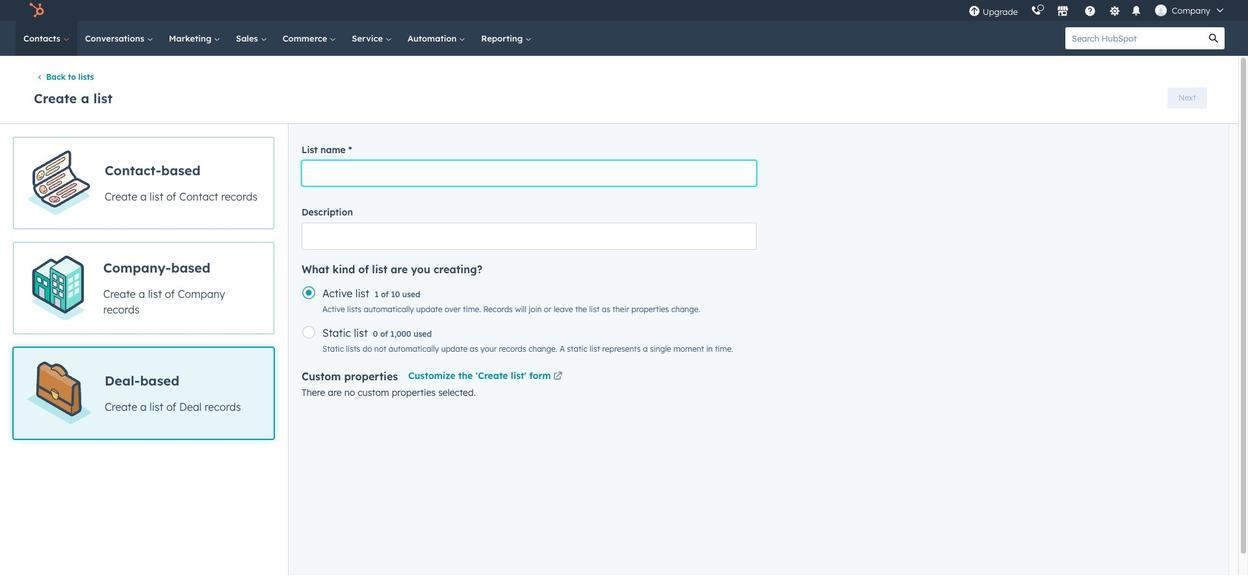 Task type: vqa. For each thing, say whether or not it's contained in the screenshot.
Ascending sort. Press to sort descending. element in the left top of the page
no



Task type: describe. For each thing, give the bounding box(es) containing it.
1 link opens in a new window image from the top
[[553, 370, 562, 386]]

marketplaces image
[[1057, 6, 1068, 18]]

List name text field
[[302, 161, 757, 187]]



Task type: locate. For each thing, give the bounding box(es) containing it.
banner
[[31, 84, 1207, 111]]

menu
[[962, 0, 1232, 21]]

link opens in a new window image
[[553, 370, 562, 386], [553, 373, 562, 382]]

2 link opens in a new window image from the top
[[553, 373, 562, 382]]

None checkbox
[[13, 137, 274, 230], [13, 243, 274, 335], [13, 348, 274, 440], [13, 137, 274, 230], [13, 243, 274, 335], [13, 348, 274, 440]]

jacob simon image
[[1155, 5, 1167, 16]]

Search HubSpot search field
[[1065, 27, 1203, 49]]

None text field
[[302, 223, 757, 250]]



